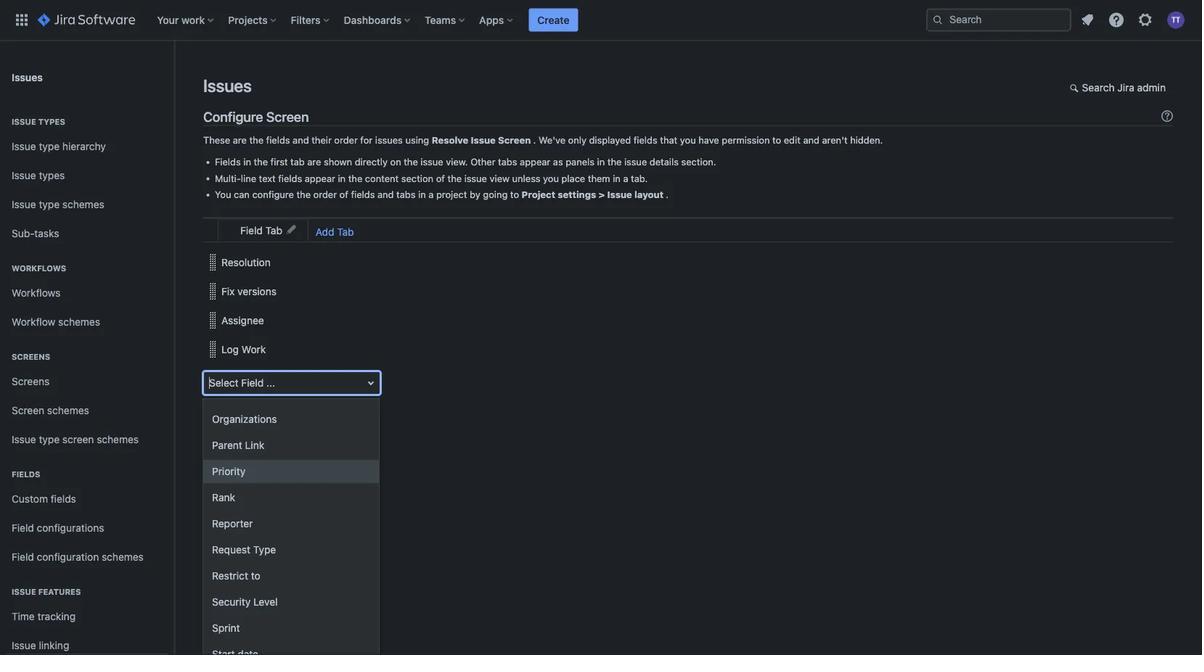 Task type: describe. For each thing, give the bounding box(es) containing it.
place
[[562, 173, 585, 184]]

0 vertical spatial tabs
[[498, 156, 517, 167]]

request type
[[212, 544, 276, 556]]

0 vertical spatial .
[[533, 134, 536, 145]]

restrict to link
[[203, 565, 379, 588]]

1 horizontal spatial a
[[429, 189, 434, 200]]

can
[[234, 189, 250, 200]]

issue type hierarchy link
[[6, 132, 168, 161]]

to right it
[[296, 399, 304, 410]]

issue features
[[12, 588, 81, 597]]

fields down tab
[[278, 173, 302, 184]]

fields left that
[[634, 134, 658, 145]]

fields inside group
[[51, 494, 76, 506]]

field tab link
[[218, 219, 308, 241]]

type for screen
[[39, 434, 60, 446]]

linked
[[212, 387, 243, 399]]

project
[[436, 189, 467, 200]]

the down "view."
[[448, 173, 462, 184]]

request
[[212, 544, 250, 556]]

hidden.
[[851, 134, 883, 145]]

. inside fields in the first tab are shown directly on the issue view. other tabs appear as panels in the issue details section. multi-line text fields appear in the content section of the issue view unless you place them in a tab. you can configure the order of fields and tabs in a project by going to project settings > issue layout .
[[666, 189, 669, 200]]

field configuration schemes
[[12, 552, 144, 564]]

sprint
[[212, 623, 240, 635]]

them
[[588, 173, 610, 184]]

appswitcher icon image
[[13, 11, 31, 29]]

1 horizontal spatial issue
[[465, 173, 487, 184]]

to left edit
[[773, 134, 782, 145]]

resolution
[[221, 257, 271, 269]]

the up them
[[608, 156, 622, 167]]

workflows for workflows link
[[12, 287, 60, 299]]

aren't
[[822, 134, 848, 145]]

issue type schemes link
[[6, 190, 168, 219]]

work
[[182, 14, 205, 26]]

fields up first
[[266, 134, 290, 145]]

we've
[[539, 134, 566, 145]]

0 vertical spatial appear
[[520, 156, 551, 167]]

primary element
[[9, 0, 927, 40]]

screens for screens group at left
[[12, 353, 50, 362]]

small image inside 'field tab' link
[[285, 224, 297, 236]]

screen.
[[322, 399, 352, 410]]

order inside fields in the first tab are shown directly on the issue view. other tabs appear as panels in the issue details section. multi-line text fields appear in the content section of the issue view unless you place them in a tab. you can configure the order of fields and tabs in a project by going to project settings > issue layout .
[[313, 189, 337, 200]]

parent link
[[212, 440, 264, 452]]

search
[[1083, 82, 1115, 94]]

projects button
[[224, 8, 282, 32]]

log
[[221, 344, 239, 356]]

configure screen
[[203, 109, 309, 125]]

jira
[[1118, 82, 1135, 94]]

issue type schemes
[[12, 199, 104, 211]]

it
[[288, 399, 293, 410]]

in down 'section'
[[418, 189, 426, 200]]

field configurations link
[[6, 514, 168, 543]]

add tab
[[316, 226, 354, 238]]

project
[[522, 189, 556, 200]]

fields group
[[6, 455, 168, 577]]

small image inside search jira admin link
[[1070, 82, 1082, 94]]

work
[[242, 344, 266, 356]]

0 horizontal spatial appear
[[305, 173, 335, 184]]

apps button
[[475, 8, 519, 32]]

screen
[[62, 434, 94, 446]]

2 horizontal spatial a
[[623, 173, 629, 184]]

issues up configure
[[203, 76, 252, 96]]

to left add in the left bottom of the page
[[259, 399, 267, 410]]

time tracking link
[[6, 603, 168, 632]]

field for field configurations
[[12, 523, 34, 535]]

dashboards button
[[340, 8, 416, 32]]

issue for issue types
[[12, 170, 36, 182]]

1 vertical spatial tabs
[[397, 189, 416, 200]]

2 horizontal spatial and
[[803, 134, 820, 145]]

assignee
[[221, 315, 264, 327]]

add tab link
[[308, 222, 361, 242]]

configure
[[252, 189, 294, 200]]

resolve
[[432, 134, 469, 145]]

in up them
[[597, 156, 605, 167]]

using
[[406, 134, 429, 145]]

their
[[312, 134, 332, 145]]

admin
[[1138, 82, 1166, 94]]

tab
[[291, 156, 305, 167]]

settings image
[[1137, 11, 1155, 29]]

issue types link
[[6, 161, 168, 190]]

that
[[660, 134, 678, 145]]

versions
[[238, 286, 277, 298]]

1 vertical spatial screen
[[498, 134, 531, 145]]

these
[[203, 134, 230, 145]]

content
[[365, 173, 399, 184]]

your work
[[157, 14, 205, 26]]

field for field configuration schemes
[[12, 552, 34, 564]]

type for schemes
[[39, 199, 60, 211]]

>
[[599, 189, 605, 200]]

you
[[215, 189, 231, 200]]

displayed
[[589, 134, 631, 145]]

screen inside group
[[12, 405, 44, 417]]

security
[[212, 597, 251, 609]]

sub-tasks link
[[6, 219, 168, 248]]

fields for fields
[[12, 470, 40, 480]]

link
[[245, 440, 264, 452]]

and inside fields in the first tab are shown directly on the issue view. other tabs appear as panels in the issue details section. multi-line text fields appear in the content section of the issue view unless you place them in a tab. you can configure the order of fields and tabs in a project by going to project settings > issue layout .
[[378, 189, 394, 200]]

dashboards
[[344, 14, 402, 26]]

issue for issue type schemes
[[12, 199, 36, 211]]

workflows link
[[6, 279, 168, 308]]

reporter
[[212, 518, 253, 530]]

apps
[[479, 14, 504, 26]]

teams button
[[421, 8, 471, 32]]

issue for issue linking
[[12, 640, 36, 652]]

screens for screens link
[[12, 376, 50, 388]]

search image
[[932, 14, 944, 26]]

edit
[[784, 134, 801, 145]]

multi-
[[215, 173, 241, 184]]

organizations
[[212, 414, 277, 426]]

schemes inside issue types group
[[62, 199, 104, 211]]

0 horizontal spatial of
[[340, 189, 348, 200]]

tab for field tab
[[266, 224, 282, 236]]

workflows for workflows group
[[12, 264, 66, 273]]

issue features group
[[6, 572, 168, 656]]

restrict to
[[212, 570, 260, 582]]

workflow
[[12, 316, 55, 328]]

issue types
[[12, 117, 65, 127]]

notifications image
[[1079, 11, 1097, 29]]

issues up issue types
[[12, 71, 43, 83]]

screen schemes
[[12, 405, 89, 417]]

field configurations
[[12, 523, 104, 535]]

first
[[271, 156, 288, 167]]

sidebar navigation image
[[158, 58, 190, 87]]

features
[[38, 588, 81, 597]]

are inside fields in the first tab are shown directly on the issue view. other tabs appear as panels in the issue details section. multi-line text fields appear in the content section of the issue view unless you place them in a tab. you can configure the order of fields and tabs in a project by going to project settings > issue layout .
[[307, 156, 321, 167]]



Task type: vqa. For each thing, say whether or not it's contained in the screenshot.
7
no



Task type: locate. For each thing, give the bounding box(es) containing it.
of
[[436, 173, 445, 184], [340, 189, 348, 200]]

.
[[533, 134, 536, 145], [666, 189, 669, 200]]

in up line
[[243, 156, 251, 167]]

0 vertical spatial screen
[[266, 109, 309, 125]]

Search field
[[927, 8, 1072, 32]]

the right on in the left top of the page
[[404, 156, 418, 167]]

0 horizontal spatial screen
[[12, 405, 44, 417]]

0 horizontal spatial a
[[232, 399, 236, 410]]

of up project at the top of the page
[[436, 173, 445, 184]]

tabs down 'section'
[[397, 189, 416, 200]]

. left we've in the left of the page
[[533, 134, 536, 145]]

sprint link
[[203, 617, 379, 641]]

configuration
[[37, 552, 99, 564]]

workflows up workflow at the left
[[12, 287, 60, 299]]

1 horizontal spatial and
[[378, 189, 394, 200]]

1 vertical spatial fields
[[12, 470, 40, 480]]

schemes down issue types link
[[62, 199, 104, 211]]

1 vertical spatial you
[[543, 173, 559, 184]]

types
[[39, 170, 65, 182]]

a left project at the top of the page
[[429, 189, 434, 200]]

level
[[253, 597, 278, 609]]

configurations
[[37, 523, 104, 535]]

field up resolution
[[240, 224, 263, 236]]

type left screen
[[39, 434, 60, 446]]

request type link
[[203, 539, 379, 562]]

you right that
[[680, 134, 696, 145]]

by
[[470, 189, 481, 200]]

and down content
[[378, 189, 394, 200]]

restrict
[[212, 570, 248, 582]]

order
[[334, 134, 358, 145], [313, 189, 337, 200]]

custom
[[12, 494, 48, 506]]

issue type screen schemes
[[12, 434, 139, 446]]

field
[[239, 399, 257, 410]]

log work
[[221, 344, 266, 356]]

tasks
[[34, 228, 59, 240]]

issue types group
[[6, 102, 168, 253]]

1 vertical spatial screens
[[12, 376, 50, 388]]

0 horizontal spatial are
[[233, 134, 247, 145]]

0 horizontal spatial and
[[293, 134, 309, 145]]

type inside issue type hierarchy link
[[39, 141, 60, 153]]

2 vertical spatial a
[[232, 399, 236, 410]]

appear down shown
[[305, 173, 335, 184]]

workflows down "sub-tasks"
[[12, 264, 66, 273]]

tab.
[[631, 173, 648, 184]]

0 vertical spatial are
[[233, 134, 247, 145]]

field for field tab
[[240, 224, 263, 236]]

2 vertical spatial screen
[[12, 405, 44, 417]]

teams
[[425, 14, 456, 26]]

small image
[[1070, 82, 1082, 94], [285, 224, 297, 236]]

the right configure
[[297, 189, 311, 200]]

parent
[[212, 440, 242, 452]]

issue
[[421, 156, 444, 167], [624, 156, 647, 167], [465, 173, 487, 184]]

1 horizontal spatial of
[[436, 173, 445, 184]]

0 horizontal spatial fields
[[12, 470, 40, 480]]

0 vertical spatial order
[[334, 134, 358, 145]]

0 vertical spatial of
[[436, 173, 445, 184]]

select
[[203, 399, 229, 410]]

screens down workflow at the left
[[12, 353, 50, 362]]

screen up the issue type screen schemes
[[12, 405, 44, 417]]

2 vertical spatial field
[[12, 552, 34, 564]]

create
[[538, 14, 570, 26]]

issue type screen schemes link
[[6, 426, 168, 455]]

unless
[[512, 173, 541, 184]]

issue linking link
[[6, 632, 168, 656]]

2 vertical spatial type
[[39, 434, 60, 446]]

you inside fields in the first tab are shown directly on the issue view. other tabs appear as panels in the issue details section. multi-line text fields appear in the content section of the issue view unless you place them in a tab. you can configure the order of fields and tabs in a project by going to project settings > issue layout .
[[543, 173, 559, 184]]

1 horizontal spatial small image
[[1070, 82, 1082, 94]]

to
[[773, 134, 782, 145], [510, 189, 519, 200], [259, 399, 267, 410], [296, 399, 304, 410], [251, 570, 260, 582]]

the right it
[[306, 399, 320, 410]]

workflows
[[12, 264, 66, 273], [12, 287, 60, 299]]

are right tab
[[307, 156, 321, 167]]

1 type from the top
[[39, 141, 60, 153]]

layout
[[635, 189, 664, 200]]

1 horizontal spatial tab
[[337, 226, 354, 238]]

issue inside issue types link
[[12, 170, 36, 182]]

view
[[490, 173, 510, 184]]

issue inside issue type schemes link
[[12, 199, 36, 211]]

1 vertical spatial .
[[666, 189, 669, 200]]

section.
[[682, 156, 716, 167]]

screen
[[266, 109, 309, 125], [498, 134, 531, 145], [12, 405, 44, 417]]

Select Field ... text field
[[203, 372, 381, 395]]

field up issue features
[[12, 552, 34, 564]]

screens link
[[6, 367, 168, 397]]

screens
[[12, 353, 50, 362], [12, 376, 50, 388]]

0 vertical spatial you
[[680, 134, 696, 145]]

fields up custom
[[12, 470, 40, 480]]

type inside the issue type screen schemes link
[[39, 434, 60, 446]]

workflows group
[[6, 248, 168, 341]]

shown
[[324, 156, 352, 167]]

of down shown
[[340, 189, 348, 200]]

custom fields link
[[6, 485, 168, 514]]

1 vertical spatial order
[[313, 189, 337, 200]]

issue for issue type screen schemes
[[12, 434, 36, 446]]

other
[[471, 156, 496, 167]]

issues up organizations
[[246, 387, 275, 399]]

tab down configure
[[266, 224, 282, 236]]

2 horizontal spatial screen
[[498, 134, 531, 145]]

issue inside the issue type screen schemes link
[[12, 434, 36, 446]]

1 horizontal spatial you
[[680, 134, 696, 145]]

1 horizontal spatial fields
[[215, 156, 241, 167]]

0 vertical spatial a
[[623, 173, 629, 184]]

screens up screen schemes
[[12, 376, 50, 388]]

issue type hierarchy
[[12, 141, 106, 153]]

. right layout
[[666, 189, 669, 200]]

are right these
[[233, 134, 247, 145]]

linked issues
[[212, 387, 275, 399]]

custom fields
[[12, 494, 76, 506]]

select a field to add it to the screen.
[[203, 399, 352, 410]]

1 vertical spatial workflows
[[12, 287, 60, 299]]

fields inside group
[[12, 470, 40, 480]]

text
[[259, 173, 276, 184]]

fields up multi-
[[215, 156, 241, 167]]

security level link
[[203, 591, 379, 614]]

issue up the by
[[465, 173, 487, 184]]

type
[[39, 141, 60, 153], [39, 199, 60, 211], [39, 434, 60, 446]]

2 type from the top
[[39, 199, 60, 211]]

schemes right screen
[[97, 434, 139, 446]]

a left tab.
[[623, 173, 629, 184]]

settings
[[558, 189, 596, 200]]

in
[[243, 156, 251, 167], [597, 156, 605, 167], [338, 173, 346, 184], [613, 173, 621, 184], [418, 189, 426, 200]]

0 vertical spatial fields
[[215, 156, 241, 167]]

jira software image
[[38, 11, 135, 29], [38, 11, 135, 29]]

time tracking
[[12, 611, 76, 623]]

panels
[[566, 156, 595, 167]]

fields for fields in the first tab are shown directly on the issue view. other tabs appear as panels in the issue details section. multi-line text fields appear in the content section of the issue view unless you place them in a tab. you can configure the order of fields and tabs in a project by going to project settings > issue layout .
[[215, 156, 241, 167]]

option
[[203, 643, 379, 656]]

0 vertical spatial workflows
[[12, 264, 66, 273]]

workflow schemes link
[[6, 308, 168, 337]]

0 vertical spatial type
[[39, 141, 60, 153]]

the down directly
[[348, 173, 363, 184]]

1 vertical spatial type
[[39, 199, 60, 211]]

a left field
[[232, 399, 236, 410]]

help image
[[1108, 11, 1126, 29]]

2 horizontal spatial issue
[[624, 156, 647, 167]]

tab for add tab
[[337, 226, 354, 238]]

field configuration schemes link
[[6, 543, 168, 572]]

1 vertical spatial of
[[340, 189, 348, 200]]

to right 'going'
[[510, 189, 519, 200]]

schemes down workflows link
[[58, 316, 100, 328]]

0 horizontal spatial tab
[[266, 224, 282, 236]]

hierarchy
[[62, 141, 106, 153]]

tab
[[266, 224, 282, 236], [337, 226, 354, 238]]

fix versions
[[221, 286, 277, 298]]

1 vertical spatial appear
[[305, 173, 335, 184]]

issue
[[12, 117, 36, 127], [471, 134, 496, 145], [12, 141, 36, 153], [12, 170, 36, 182], [607, 189, 632, 200], [12, 199, 36, 211], [12, 434, 36, 446], [12, 588, 36, 597], [12, 640, 36, 652]]

tabs
[[498, 156, 517, 167], [397, 189, 416, 200]]

2 screens from the top
[[12, 376, 50, 388]]

organizations link
[[203, 408, 379, 431]]

schemes inside workflows group
[[58, 316, 100, 328]]

type up tasks
[[39, 199, 60, 211]]

small image right field tab
[[285, 224, 297, 236]]

1 horizontal spatial .
[[666, 189, 669, 200]]

screens group
[[6, 337, 168, 459]]

0 horizontal spatial issue
[[421, 156, 444, 167]]

you
[[680, 134, 696, 145], [543, 173, 559, 184]]

1 vertical spatial are
[[307, 156, 321, 167]]

your
[[157, 14, 179, 26]]

0 horizontal spatial tabs
[[397, 189, 416, 200]]

tabs up "view"
[[498, 156, 517, 167]]

the down configure screen
[[249, 134, 264, 145]]

0 vertical spatial small image
[[1070, 82, 1082, 94]]

appear
[[520, 156, 551, 167], [305, 173, 335, 184]]

1 horizontal spatial screen
[[266, 109, 309, 125]]

filters
[[291, 14, 321, 26]]

type for hierarchy
[[39, 141, 60, 153]]

1 horizontal spatial tabs
[[498, 156, 517, 167]]

tab right add
[[337, 226, 354, 238]]

schemes down field configurations "link"
[[102, 552, 144, 564]]

in down shown
[[338, 173, 346, 184]]

sub-
[[12, 228, 34, 240]]

filters button
[[287, 8, 335, 32]]

banner
[[0, 0, 1203, 41]]

to right "restrict" on the left of the page
[[251, 570, 260, 582]]

tracking
[[37, 611, 76, 623]]

1 horizontal spatial are
[[307, 156, 321, 167]]

1 vertical spatial small image
[[285, 224, 297, 236]]

and right edit
[[803, 134, 820, 145]]

fields up field configurations at left
[[51, 494, 76, 506]]

1 screens from the top
[[12, 353, 50, 362]]

the up text at the top
[[254, 156, 268, 167]]

1 workflows from the top
[[12, 264, 66, 273]]

security level
[[212, 597, 278, 609]]

and left their
[[293, 134, 309, 145]]

projects
[[228, 14, 268, 26]]

issue for issue type hierarchy
[[12, 141, 36, 153]]

0 horizontal spatial .
[[533, 134, 536, 145]]

in right them
[[613, 173, 621, 184]]

on
[[390, 156, 401, 167]]

issue up tab.
[[624, 156, 647, 167]]

1 vertical spatial a
[[429, 189, 434, 200]]

issue up 'section'
[[421, 156, 444, 167]]

field down custom
[[12, 523, 34, 535]]

you down as
[[543, 173, 559, 184]]

issue for issue types
[[12, 117, 36, 127]]

issue for issue features
[[12, 588, 36, 597]]

to inside fields in the first tab are shown directly on the issue view. other tabs appear as panels in the issue details section. multi-line text fields appear in the content section of the issue view unless you place them in a tab. you can configure the order of fields and tabs in a project by going to project settings > issue layout .
[[510, 189, 519, 200]]

0 horizontal spatial small image
[[285, 224, 297, 236]]

fields down content
[[351, 189, 375, 200]]

issue types
[[12, 170, 65, 182]]

as
[[553, 156, 563, 167]]

0 horizontal spatial you
[[543, 173, 559, 184]]

type down types
[[39, 141, 60, 153]]

order down shown
[[313, 189, 337, 200]]

add
[[270, 399, 285, 410]]

screen left we've in the left of the page
[[498, 134, 531, 145]]

0 vertical spatial field
[[240, 224, 263, 236]]

line
[[241, 173, 256, 184]]

field tab
[[240, 224, 282, 236]]

order left for at the top of the page
[[334, 134, 358, 145]]

3 type from the top
[[39, 434, 60, 446]]

type inside issue type schemes link
[[39, 199, 60, 211]]

0 vertical spatial screens
[[12, 353, 50, 362]]

appear up unless
[[520, 156, 551, 167]]

1 horizontal spatial appear
[[520, 156, 551, 167]]

issue inside issue type hierarchy link
[[12, 141, 36, 153]]

schemes inside fields group
[[102, 552, 144, 564]]

time
[[12, 611, 35, 623]]

these are the fields and their order for issues using resolve issue screen . we've only displayed fields that you have permission to edit and aren't hidden.
[[203, 134, 883, 145]]

1 vertical spatial field
[[12, 523, 34, 535]]

screen up first
[[266, 109, 309, 125]]

small image left search
[[1070, 82, 1082, 94]]

fields inside fields in the first tab are shown directly on the issue view. other tabs appear as panels in the issue details section. multi-line text fields appear in the content section of the issue view unless you place them in a tab. you can configure the order of fields and tabs in a project by going to project settings > issue layout .
[[215, 156, 241, 167]]

workflow schemes
[[12, 316, 100, 328]]

issue inside issue linking link
[[12, 640, 36, 652]]

banner containing your work
[[0, 0, 1203, 41]]

issue inside fields in the first tab are shown directly on the issue view. other tabs appear as panels in the issue details section. multi-line text fields appear in the content section of the issue view unless you place them in a tab. you can configure the order of fields and tabs in a project by going to project settings > issue layout .
[[607, 189, 632, 200]]

search jira admin
[[1083, 82, 1166, 94]]

priority
[[212, 466, 246, 478]]

2 workflows from the top
[[12, 287, 60, 299]]

your profile and settings image
[[1168, 11, 1185, 29]]

schemes up the issue type screen schemes
[[47, 405, 89, 417]]

field inside "link"
[[12, 523, 34, 535]]

section
[[401, 173, 434, 184]]



